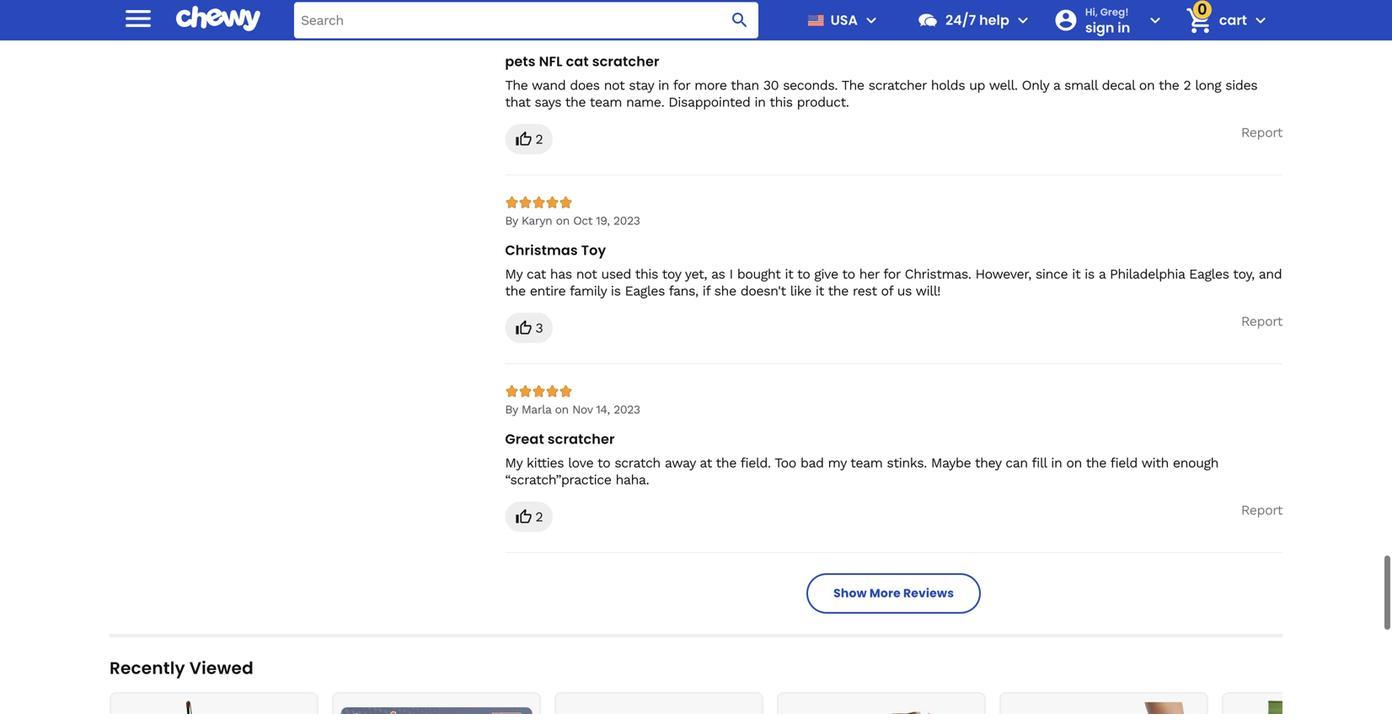 Task type: describe. For each thing, give the bounding box(es) containing it.
christmas.
[[905, 266, 972, 282]]

audubon park cardinal blend wild bird food, 4-lb bag image
[[1231, 701, 1393, 714]]

24/7
[[946, 11, 977, 30]]

than
[[731, 77, 760, 93]]

more
[[870, 585, 901, 602]]

of
[[882, 283, 894, 299]]

by for pets
[[505, 25, 518, 39]]

stay
[[629, 77, 654, 93]]

show more reviews
[[834, 585, 955, 602]]

field.
[[741, 455, 771, 471]]

long
[[1196, 77, 1222, 93]]

disappointed
[[669, 94, 751, 110]]

product.
[[797, 94, 850, 110]]

2 button for my
[[505, 502, 553, 532]]

7,
[[597, 25, 605, 39]]

report for great scratcher
[[1242, 502, 1283, 518]]

cart
[[1220, 11, 1248, 30]]

for inside the christmas toy my cat has not used this toy yet, as i bought it to give to her for christmas.  however, since it is a philadelphia eagles toy, and the entire family is eagles fans, if she doesn't like it the rest of us will!
[[884, 266, 901, 282]]

by dawn on nov 7, 2023
[[505, 25, 635, 39]]

with
[[1142, 455, 1169, 471]]

love
[[568, 455, 594, 471]]

that
[[505, 94, 531, 110]]

oct
[[574, 214, 593, 228]]

kitties
[[527, 455, 564, 471]]

fans,
[[669, 283, 699, 299]]

by marla on nov 14, 2023
[[505, 403, 640, 417]]

haha.
[[616, 472, 649, 488]]

field
[[1111, 455, 1138, 471]]

more
[[695, 77, 727, 93]]

1 horizontal spatial is
[[1085, 266, 1095, 282]]

on inside "pets nfl cat scratcher the wand does not stay in for more than 30 seconds. the scratcher holds up well. only a small decal on the 2 long sides that says the team name. disappointed in this product."
[[1140, 77, 1155, 93]]

show
[[834, 585, 867, 602]]

show more reviews button
[[807, 573, 982, 614]]

2 horizontal spatial it
[[1073, 266, 1081, 282]]

on for nfl
[[556, 25, 570, 39]]

name.
[[627, 94, 665, 110]]

maybe
[[932, 455, 972, 471]]

usa
[[831, 11, 858, 30]]

rest
[[853, 283, 877, 299]]

however,
[[976, 266, 1032, 282]]

this inside "pets nfl cat scratcher the wand does not stay in for more than 30 seconds. the scratcher holds up well. only a small decal on the 2 long sides that says the team name. disappointed in this product."
[[770, 94, 793, 110]]

2023 for christmas toy
[[614, 214, 640, 228]]

she
[[715, 283, 737, 299]]

family
[[570, 283, 607, 299]]

recently viewed
[[110, 656, 254, 680]]

small
[[1065, 77, 1098, 93]]

sides
[[1226, 77, 1258, 93]]

by karyn on oct 19, 2023
[[505, 214, 640, 228]]

team inside "pets nfl cat scratcher the wand does not stay in for more than 30 seconds. the scratcher holds up well. only a small decal on the 2 long sides that says the team name. disappointed in this product."
[[590, 94, 622, 110]]

cart menu image
[[1251, 10, 1272, 30]]

1 horizontal spatial it
[[816, 283, 824, 299]]

hi, greg! sign in
[[1086, 5, 1131, 37]]

nylabone power play football gripz dog toy, medium image
[[341, 701, 533, 714]]

reviews
[[904, 585, 955, 602]]

1 vertical spatial in
[[755, 94, 766, 110]]

philadelphia
[[1111, 266, 1186, 282]]

to inside the great scratcher my kitties love to scratch away at the field. too bad my team stinks. maybe they can fill in on the field with enough "scratch"practice haha.
[[598, 455, 611, 471]]

give
[[815, 266, 839, 282]]

1 horizontal spatial to
[[798, 266, 811, 282]]

sungrow long rubber betta aquarium gloves fish tank maintenance accessories, 22-in, 1 pair image
[[1008, 701, 1201, 714]]

pets nfl cat scratcher the wand does not stay in for more than 30 seconds. the scratcher holds up well. only a small decal on the 2 long sides that says the team name. disappointed in this product.
[[505, 52, 1258, 110]]

christmas
[[505, 241, 578, 260]]

0 vertical spatial eagles
[[1190, 266, 1230, 282]]

holds
[[931, 77, 966, 93]]

marla
[[522, 403, 552, 417]]

2 the from the left
[[842, 77, 865, 93]]

does
[[570, 77, 600, 93]]

chewy home image
[[176, 0, 261, 37]]

christmas toy my cat has not used this toy yet, as i bought it to give to her for christmas.  however, since it is a philadelphia eagles toy, and the entire family is eagles fans, if she doesn't like it the rest of us will!
[[505, 241, 1283, 299]]

report for christmas toy
[[1242, 313, 1283, 329]]

the left field
[[1087, 455, 1107, 471]]

the down give
[[828, 283, 849, 299]]

doesn't
[[741, 283, 786, 299]]

account menu image
[[1146, 10, 1166, 30]]

nov for nfl
[[574, 25, 594, 39]]

says
[[535, 94, 562, 110]]

will!
[[916, 283, 941, 299]]

2023 for pets nfl cat scratcher
[[609, 25, 635, 39]]

as
[[712, 266, 726, 282]]

report button for pets nfl cat scratcher
[[1242, 124, 1283, 141]]

on for toy
[[556, 214, 570, 228]]

on inside the great scratcher my kitties love to scratch away at the field. too bad my team stinks. maybe they can fill in on the field with enough "scratch"practice haha.
[[1067, 455, 1083, 471]]

1 the from the left
[[505, 77, 528, 93]]

0 vertical spatial in
[[658, 77, 670, 93]]

menu image inside the usa dropdown button
[[862, 10, 882, 30]]

recently
[[110, 656, 185, 680]]

decal
[[1103, 77, 1136, 93]]

19,
[[596, 214, 610, 228]]

cat inside the christmas toy my cat has not used this toy yet, as i bought it to give to her for christmas.  however, since it is a philadelphia eagles toy, and the entire family is eagles fans, if she doesn't like it the rest of us will!
[[527, 266, 546, 282]]

scratch
[[615, 455, 661, 471]]

sungrow betta fish indian almond leaves, water conditioner & tank treatment for freshwater aquarium image
[[786, 701, 978, 714]]



Task type: vqa. For each thing, say whether or not it's contained in the screenshot.
rightmost / icon
no



Task type: locate. For each thing, give the bounding box(es) containing it.
the down does
[[566, 94, 586, 110]]

to up like at the right top of the page
[[798, 266, 811, 282]]

my for great
[[505, 455, 523, 471]]

2023 right the 19,
[[614, 214, 640, 228]]

the left "long" at the right
[[1159, 77, 1180, 93]]

for left 'more'
[[673, 77, 691, 93]]

3 report button from the top
[[1242, 502, 1283, 519]]

eagles down toy in the top of the page
[[625, 283, 665, 299]]

report
[[1242, 124, 1283, 140], [1242, 313, 1283, 329], [1242, 502, 1283, 518]]

2 vertical spatial report
[[1242, 502, 1283, 518]]

2 vertical spatial report button
[[1242, 502, 1283, 519]]

0 horizontal spatial a
[[1054, 77, 1061, 93]]

it down give
[[816, 283, 824, 299]]

nov
[[574, 25, 594, 39], [573, 403, 593, 417]]

sign
[[1086, 18, 1115, 37]]

scratcher
[[593, 52, 660, 71], [869, 77, 927, 93], [548, 430, 615, 449]]

1 vertical spatial eagles
[[625, 283, 665, 299]]

the up the product.
[[842, 77, 865, 93]]

0 vertical spatial this
[[770, 94, 793, 110]]

2 inside "pets nfl cat scratcher the wand does not stay in for more than 30 seconds. the scratcher holds up well. only a small decal on the 2 long sides that says the team name. disappointed in this product."
[[1184, 77, 1192, 93]]

by left marla at the left of page
[[505, 403, 518, 417]]

1 report button from the top
[[1242, 124, 1283, 141]]

this left toy in the top of the page
[[635, 266, 659, 282]]

report button for christmas toy
[[1242, 313, 1283, 330]]

eagles
[[1190, 266, 1230, 282], [625, 283, 665, 299]]

it up like at the right top of the page
[[785, 266, 794, 282]]

2 horizontal spatial to
[[843, 266, 856, 282]]

3 button
[[505, 313, 553, 343]]

away
[[665, 455, 696, 471]]

dawn
[[522, 25, 553, 39]]

1 vertical spatial is
[[611, 283, 621, 299]]

in
[[658, 77, 670, 93], [755, 94, 766, 110], [1052, 455, 1063, 471]]

a inside the christmas toy my cat has not used this toy yet, as i bought it to give to her for christmas.  however, since it is a philadelphia eagles toy, and the entire family is eagles fans, if she doesn't like it the rest of us will!
[[1099, 266, 1106, 282]]

1 horizontal spatial the
[[842, 77, 865, 93]]

pets first nfl football field cat scratcher toy with catnip, philadelphia eagles image
[[118, 701, 310, 714]]

team down does
[[590, 94, 622, 110]]

Product search field
[[294, 2, 759, 38]]

cat inside "pets nfl cat scratcher the wand does not stay in for more than 30 seconds. the scratcher holds up well. only a small decal on the 2 long sides that says the team name. disappointed in this product."
[[566, 52, 589, 71]]

0 horizontal spatial to
[[598, 455, 611, 471]]

great scratcher my kitties love to scratch away at the field. too bad my team stinks. maybe they can fill in on the field with enough "scratch"practice haha.
[[505, 430, 1219, 488]]

on right the dawn
[[556, 25, 570, 39]]

toy
[[662, 266, 681, 282]]

this inside the christmas toy my cat has not used this toy yet, as i bought it to give to her for christmas.  however, since it is a philadelphia eagles toy, and the entire family is eagles fans, if she doesn't like it the rest of us will!
[[635, 266, 659, 282]]

scratcher up "stay"
[[593, 52, 660, 71]]

0 vertical spatial is
[[1085, 266, 1095, 282]]

2 button for cat
[[505, 124, 553, 154]]

0 horizontal spatial not
[[577, 266, 597, 282]]

2 button down the that
[[505, 124, 553, 154]]

0 vertical spatial scratcher
[[593, 52, 660, 71]]

menu image
[[121, 1, 155, 35], [862, 10, 882, 30]]

in down 30
[[755, 94, 766, 110]]

0 vertical spatial 2023
[[609, 25, 635, 39]]

well.
[[990, 77, 1018, 93]]

1 vertical spatial report button
[[1242, 313, 1283, 330]]

scratcher left holds
[[869, 77, 927, 93]]

0 vertical spatial for
[[673, 77, 691, 93]]

to
[[798, 266, 811, 282], [843, 266, 856, 282], [598, 455, 611, 471]]

for inside "pets nfl cat scratcher the wand does not stay in for more than 30 seconds. the scratcher holds up well. only a small decal on the 2 long sides that says the team name. disappointed in this product."
[[673, 77, 691, 93]]

3
[[536, 320, 543, 336]]

is right since
[[1085, 266, 1095, 282]]

the left entire
[[505, 283, 526, 299]]

1 vertical spatial team
[[851, 455, 883, 471]]

a left philadelphia at the top
[[1099, 266, 1106, 282]]

report button for great scratcher
[[1242, 502, 1283, 519]]

scratcher inside the great scratcher my kitties love to scratch away at the field. too bad my team stinks. maybe they can fill in on the field with enough "scratch"practice haha.
[[548, 430, 615, 449]]

usa button
[[801, 0, 882, 40]]

like
[[791, 283, 812, 299]]

0 horizontal spatial in
[[658, 77, 670, 93]]

has
[[550, 266, 572, 282]]

entire
[[530, 283, 566, 299]]

0 vertical spatial cat
[[566, 52, 589, 71]]

the right at
[[716, 455, 737, 471]]

this down 30
[[770, 94, 793, 110]]

cat up does
[[566, 52, 589, 71]]

2023 right '7,'
[[609, 25, 635, 39]]

eagles left toy,
[[1190, 266, 1230, 282]]

a
[[1054, 77, 1061, 93], [1099, 266, 1106, 282]]

0 horizontal spatial cat
[[527, 266, 546, 282]]

2 by from the top
[[505, 214, 518, 228]]

1 vertical spatial cat
[[527, 266, 546, 282]]

not left "stay"
[[604, 77, 625, 93]]

report for pets nfl cat scratcher
[[1242, 124, 1283, 140]]

0 vertical spatial not
[[604, 77, 625, 93]]

not
[[604, 77, 625, 93], [577, 266, 597, 282]]

1 by from the top
[[505, 25, 518, 39]]

1 vertical spatial my
[[505, 455, 523, 471]]

0 vertical spatial by
[[505, 25, 518, 39]]

1 vertical spatial a
[[1099, 266, 1106, 282]]

"scratch"practice
[[505, 472, 612, 488]]

too
[[775, 455, 797, 471]]

1 vertical spatial scratcher
[[869, 77, 927, 93]]

2 vertical spatial by
[[505, 403, 518, 417]]

to right love
[[598, 455, 611, 471]]

viewed
[[189, 656, 254, 680]]

by left karyn
[[505, 214, 518, 228]]

Search text field
[[294, 2, 759, 38]]

by for christmas
[[505, 214, 518, 228]]

2023 for great scratcher
[[614, 403, 640, 417]]

bought
[[738, 266, 781, 282]]

2 vertical spatial 2
[[536, 509, 543, 525]]

2 button
[[505, 124, 553, 154], [505, 502, 553, 532]]

2 vertical spatial 2023
[[614, 403, 640, 417]]

in inside the great scratcher my kitties love to scratch away at the field. too bad my team stinks. maybe they can fill in on the field with enough "scratch"practice haha.
[[1052, 455, 1063, 471]]

and
[[1260, 266, 1283, 282]]

karyn
[[522, 214, 553, 228]]

2 2 button from the top
[[505, 502, 553, 532]]

my inside the great scratcher my kitties love to scratch away at the field. too bad my team stinks. maybe they can fill in on the field with enough "scratch"practice haha.
[[505, 455, 523, 471]]

2 down "scratch"practice
[[536, 509, 543, 525]]

to left her
[[843, 266, 856, 282]]

menu image right usa
[[862, 10, 882, 30]]

a right only
[[1054, 77, 1061, 93]]

0 horizontal spatial for
[[673, 77, 691, 93]]

seconds.
[[783, 77, 838, 93]]

2 report from the top
[[1242, 313, 1283, 329]]

0 vertical spatial nov
[[574, 25, 594, 39]]

nov left '7,'
[[574, 25, 594, 39]]

2023 right "14,"
[[614, 403, 640, 417]]

1 vertical spatial 2023
[[614, 214, 640, 228]]

a inside "pets nfl cat scratcher the wand does not stay in for more than 30 seconds. the scratcher holds up well. only a small decal on the 2 long sides that says the team name. disappointed in this product."
[[1054, 77, 1061, 93]]

1 2 button from the top
[[505, 124, 553, 154]]

my down great
[[505, 455, 523, 471]]

3 report from the top
[[1242, 502, 1283, 518]]

0 horizontal spatial menu image
[[121, 1, 155, 35]]

my
[[505, 266, 523, 282], [505, 455, 523, 471]]

2 my from the top
[[505, 455, 523, 471]]

2 button down "scratch"practice
[[505, 502, 553, 532]]

on left oct
[[556, 214, 570, 228]]

fill
[[1032, 455, 1047, 471]]

0 vertical spatial my
[[505, 266, 523, 282]]

my inside the christmas toy my cat has not used this toy yet, as i bought it to give to her for christmas.  however, since it is a philadelphia eagles toy, and the entire family is eagles fans, if she doesn't like it the rest of us will!
[[505, 266, 523, 282]]

0 horizontal spatial is
[[611, 283, 621, 299]]

2 horizontal spatial in
[[1052, 455, 1063, 471]]

1 horizontal spatial eagles
[[1190, 266, 1230, 282]]

0 vertical spatial report button
[[1242, 124, 1283, 141]]

1 horizontal spatial not
[[604, 77, 625, 93]]

not inside the christmas toy my cat has not used this toy yet, as i bought it to give to her for christmas.  however, since it is a philadelphia eagles toy, and the entire family is eagles fans, if she doesn't like it the rest of us will!
[[577, 266, 597, 282]]

2
[[1184, 77, 1192, 93], [536, 131, 543, 147], [536, 509, 543, 525]]

not up "family"
[[577, 266, 597, 282]]

24/7 help link
[[911, 0, 1010, 40]]

14,
[[596, 403, 610, 417]]

1 horizontal spatial in
[[755, 94, 766, 110]]

can
[[1006, 455, 1028, 471]]

2 vertical spatial in
[[1052, 455, 1063, 471]]

3 by from the top
[[505, 403, 518, 417]]

the up the that
[[505, 77, 528, 93]]

by
[[505, 25, 518, 39], [505, 214, 518, 228], [505, 403, 518, 417]]

greg!
[[1101, 5, 1130, 19]]

0 vertical spatial report
[[1242, 124, 1283, 140]]

my for christmas
[[505, 266, 523, 282]]

1 vertical spatial nov
[[573, 403, 593, 417]]

2 for pets nfl cat scratcher
[[536, 131, 543, 147]]

us
[[898, 283, 912, 299]]

great
[[505, 430, 545, 449]]

by left the dawn
[[505, 25, 518, 39]]

help menu image
[[1013, 10, 1034, 30]]

used
[[601, 266, 632, 282]]

2 vertical spatial scratcher
[[548, 430, 615, 449]]

pets
[[505, 52, 536, 71]]

this
[[770, 94, 793, 110], [635, 266, 659, 282]]

only
[[1023, 77, 1050, 93]]

report button
[[1242, 124, 1283, 141], [1242, 313, 1283, 330], [1242, 502, 1283, 519]]

on right decal
[[1140, 77, 1155, 93]]

nov left "14,"
[[573, 403, 593, 417]]

enough
[[1174, 455, 1219, 471]]

my down "christmas"
[[505, 266, 523, 282]]

1 horizontal spatial for
[[884, 266, 901, 282]]

30
[[764, 77, 779, 93]]

on right fill
[[1067, 455, 1083, 471]]

at
[[700, 455, 712, 471]]

it right since
[[1073, 266, 1081, 282]]

0 horizontal spatial it
[[785, 266, 794, 282]]

her
[[860, 266, 880, 282]]

team
[[590, 94, 622, 110], [851, 455, 883, 471]]

help
[[980, 11, 1010, 30]]

my
[[828, 455, 847, 471]]

1 horizontal spatial cat
[[566, 52, 589, 71]]

yet,
[[685, 266, 707, 282]]

on right marla at the left of page
[[555, 403, 569, 417]]

cart link
[[1180, 0, 1248, 40]]

since
[[1036, 266, 1069, 282]]

2023
[[609, 25, 635, 39], [614, 214, 640, 228], [614, 403, 640, 417]]

scratcher up love
[[548, 430, 615, 449]]

24/7 help
[[946, 11, 1010, 30]]

1 vertical spatial 2
[[536, 131, 543, 147]]

they
[[975, 455, 1002, 471]]

list
[[110, 692, 1393, 714]]

0 vertical spatial 2
[[1184, 77, 1192, 93]]

nov for scratcher
[[573, 403, 593, 417]]

1 vertical spatial this
[[635, 266, 659, 282]]

1 vertical spatial report
[[1242, 313, 1283, 329]]

hi,
[[1086, 5, 1099, 19]]

if
[[703, 283, 710, 299]]

0 horizontal spatial this
[[635, 266, 659, 282]]

for
[[673, 77, 691, 93], [884, 266, 901, 282]]

0 horizontal spatial team
[[590, 94, 622, 110]]

bad
[[801, 455, 824, 471]]

0 horizontal spatial the
[[505, 77, 528, 93]]

toy
[[582, 241, 607, 260]]

by for great
[[505, 403, 518, 417]]

0 horizontal spatial eagles
[[625, 283, 665, 299]]

submit search image
[[730, 10, 750, 30]]

cat
[[566, 52, 589, 71], [527, 266, 546, 282]]

on for scratcher
[[555, 403, 569, 417]]

menu image left chewy home image
[[121, 1, 155, 35]]

stinks.
[[887, 455, 927, 471]]

1 horizontal spatial menu image
[[862, 10, 882, 30]]

0 vertical spatial team
[[590, 94, 622, 110]]

2 for great scratcher
[[536, 509, 543, 525]]

in right "stay"
[[658, 77, 670, 93]]

toy,
[[1234, 266, 1255, 282]]

team inside the great scratcher my kitties love to scratch away at the field. too bad my team stinks. maybe they can fill in on the field with enough "scratch"practice haha.
[[851, 455, 883, 471]]

2 down says
[[536, 131, 543, 147]]

cat up entire
[[527, 266, 546, 282]]

1 horizontal spatial a
[[1099, 266, 1106, 282]]

team right my
[[851, 455, 883, 471]]

1 horizontal spatial this
[[770, 94, 793, 110]]

for up of
[[884, 266, 901, 282]]

1 report from the top
[[1242, 124, 1283, 140]]

wand
[[532, 77, 566, 93]]

items image
[[1185, 6, 1215, 35]]

in
[[1118, 18, 1131, 37]]

1 vertical spatial 2 button
[[505, 502, 553, 532]]

i
[[730, 266, 733, 282]]

1 horizontal spatial team
[[851, 455, 883, 471]]

up
[[970, 77, 986, 93]]

1 vertical spatial by
[[505, 214, 518, 228]]

in right fill
[[1052, 455, 1063, 471]]

nfl
[[539, 52, 563, 71]]

1 my from the top
[[505, 266, 523, 282]]

1 vertical spatial for
[[884, 266, 901, 282]]

1 vertical spatial not
[[577, 266, 597, 282]]

2 left "long" at the right
[[1184, 77, 1192, 93]]

0 vertical spatial 2 button
[[505, 124, 553, 154]]

0 vertical spatial a
[[1054, 77, 1061, 93]]

2 report button from the top
[[1242, 313, 1283, 330]]

is down the used
[[611, 283, 621, 299]]

chewy support image
[[917, 9, 939, 31]]

not inside "pets nfl cat scratcher the wand does not stay in for more than 30 seconds. the scratcher holds up well. only a small decal on the 2 long sides that says the team name. disappointed in this product."
[[604, 77, 625, 93]]



